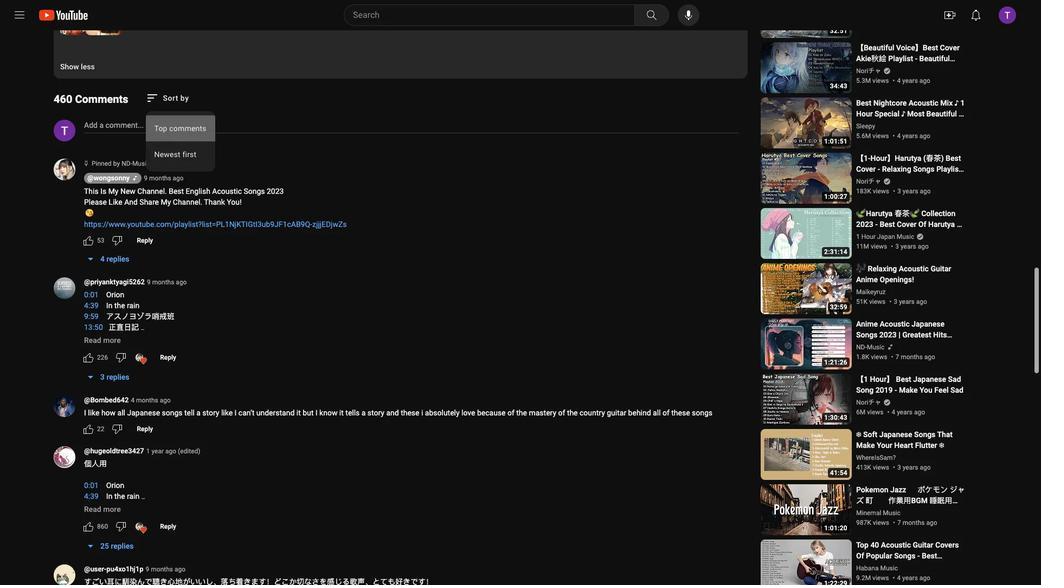 Task type: vqa. For each thing, say whether or not it's contained in the screenshot.
Read more
yes



Task type: describe. For each thing, give the bounding box(es) containing it.
34:43
[[830, 82, 848, 90]]

the left country
[[567, 409, 578, 418]]

acoustic down greatest
[[891, 342, 921, 350]]

3 for -
[[898, 188, 901, 195]]

best nightcore acoustic mix ♪ 1 hour special ♪ most beautiful & emotional music by sleepy 5,685,696 views 4 years ago 1 hour, 1 minute element
[[857, 98, 966, 129]]

1 hour, 27 seconds element
[[825, 193, 848, 201]]

pu4xo1hj1p
[[107, 566, 144, 574]]

2 4:39 link from the top
[[84, 492, 99, 502]]

4:56 link
[[60, 1, 121, 37]]

4 for 【1
[[892, 409, 896, 417]]

@hugeoldtree3427 image
[[54, 447, 75, 469]]

add a comment...
[[84, 121, 144, 130]]

1 horizontal spatial harutya
[[929, 220, 955, 229]]

1 horizontal spatial ♪
[[955, 99, 959, 107]]

more inside @priyanktyagi5262 9 months ago 0:01 orion 4:39 in the rain 9:59 アスノヨゾラ哨戒班 13:50 正直日記 read more
[[103, 336, 121, 345]]

@bombed642 image
[[54, 396, 75, 418]]

beautiful inside 【beautiful voice】best cover akie秋絵 playlist - beautiful japanese songs | collection #3
[[920, 54, 950, 63]]

songs up nd-music
[[857, 331, 878, 340]]

春茶🍃
[[895, 209, 920, 218]]

songs inside this is my new channel. best english acoustic songs 2023 please like and share my channel. thank you!
[[244, 187, 265, 196]]

newest
[[154, 150, 181, 159]]

is
[[100, 187, 106, 196]]

1 year ago (edited) link
[[146, 447, 200, 457]]

&
[[959, 110, 964, 118]]

top 40 acoustic guitar covers of popular songs - best instrumental music 2019 by habana music 9,237,493 views 4 years ago 1 hour, 22 minutes element
[[857, 540, 966, 572]]

3 years ago for acoustic
[[894, 298, 928, 306]]

32 minutes, 59 seconds element
[[830, 304, 848, 311]]

tell
[[184, 409, 195, 418]]

2023 inside this is my new channel. best english acoustic songs 2023 please like and share my channel. thank you!
[[267, 187, 284, 196]]

🎶 relaxing acoustic guitar anime openings! by maikeyruz 51,712 views 3 years ago 32 minutes element
[[857, 264, 966, 285]]

hour】
[[870, 375, 895, 384]]

2019 inside top 40 acoustic guitar covers of popular songs - best instrumental music 2019
[[924, 563, 942, 572]]

1 inside best nightcore acoustic mix ♪ 1 hour special ♪ most beautiful & emotional music
[[961, 99, 965, 107]]

Reply text field
[[160, 524, 176, 531]]

1:00:27 link
[[761, 153, 852, 205]]

and
[[386, 409, 399, 418]]

love
[[462, 409, 475, 418]]

hour inside best nightcore acoustic mix ♪ 1 hour special ♪ most beautiful & emotional music
[[857, 110, 873, 118]]

english
[[186, 187, 210, 196]]

the inside @priyanktyagi5262 9 months ago 0:01 orion 4:39 in the rain 9:59 アスノヨゾラ哨戒班 13:50 正直日記 read more
[[114, 302, 125, 310]]

top comments link
[[146, 115, 215, 142]]

22 likes element
[[97, 425, 104, 435]]

https://www.youtube.com/playlist?list=pl1njktigti3ub9jf1cab9q-
[[84, 220, 312, 229]]

1 horizontal spatial 1
[[857, 233, 860, 241]]

@user-pu4xo1hj1p link
[[84, 565, 144, 576]]

1 horizontal spatial nd-
[[857, 344, 867, 352]]

1 horizontal spatial channel.
[[173, 198, 202, 207]]

reply link up @hugeoldtree3427 1 year ago (edited)
[[130, 421, 160, 438]]

views for 【1-hour】harutya (春茶) best cover - relaxing songs playlist #2
[[873, 188, 890, 195]]

4:39 inside @priyanktyagi5262 9 months ago 0:01 orion 4:39 in the rain 9:59 アスノヨゾラ哨戒班 13:50 正直日記 read more
[[84, 302, 99, 310]]

relaxing inside 【1-hour】harutya (春茶) best cover - relaxing songs playlist #2
[[883, 165, 912, 174]]

cover inside 🍃harutya 春茶🍃 collection 2023  - best cover of harutya 春 茶 - harutya 春茶 best song of all time 🍃🌿
[[897, 220, 917, 229]]

thank
[[204, 198, 225, 207]]

playlist inside 【beautiful voice】best cover akie秋絵 playlist - beautiful japanese songs | collection #3
[[889, 54, 914, 63]]

best inside 【1-hour】harutya (春茶) best cover - relaxing songs playlist #2
[[946, 154, 961, 163]]

0 vertical spatial nd-
[[122, 160, 132, 168]]

0 vertical spatial my
[[108, 187, 119, 196]]

share
[[140, 198, 159, 207]]

🎶
[[857, 265, 866, 273]]

4:39 inside 0:01 orion 4:39 in the rain
[[84, 493, 99, 501]]

reply text field for 22
[[137, 426, 153, 434]]

comment...
[[105, 121, 144, 130]]

japanese up greatest
[[912, 320, 945, 329]]

1:01:20
[[825, 525, 848, 533]]

1:30:43 link
[[761, 374, 852, 426]]

time
[[867, 242, 884, 251]]

1 songs from the left
[[162, 409, 183, 418]]

avatar image image
[[999, 7, 1017, 24]]

32 minutes, 51 seconds element
[[830, 27, 848, 35]]

years for 春茶🍃
[[901, 243, 917, 251]]

2 all from the left
[[653, 409, 661, 418]]

views for best nightcore acoustic mix ♪ 1 hour special ♪ most beautiful & emotional music
[[873, 132, 889, 140]]

acoustic inside best nightcore acoustic mix ♪ 1 hour special ♪ most beautiful & emotional music
[[909, 99, 939, 107]]

by for pinned
[[113, 160, 120, 168]]

top for top 40 acoustic guitar covers of popular songs - best instrumental music 2019
[[857, 541, 869, 550]]

songs inside top 40 acoustic guitar covers of popular songs - best instrumental music 2019
[[895, 552, 916, 561]]

9 inside @priyanktyagi5262 9 months ago 0:01 orion 4:39 in the rain 9:59 アスノヨゾラ哨戒班 13:50 正直日記 read more
[[147, 279, 151, 287]]

9.2m views
[[857, 575, 889, 583]]

read more
[[84, 506, 121, 514]]

years for soft
[[903, 464, 919, 472]]

maikeyruz
[[857, 289, 886, 296]]

whereissam?
[[857, 455, 896, 462]]

year
[[152, 448, 164, 456]]

@user pu4xo1hj1p image
[[54, 565, 75, 586]]

1:30:43
[[825, 414, 848, 422]]

4:56
[[103, 25, 117, 32]]

2:31:14 link
[[761, 208, 852, 260]]

best inside best nightcore acoustic mix ♪ 1 hour special ♪ most beautiful & emotional music
[[857, 99, 872, 107]]

mix
[[941, 99, 953, 107]]

add
[[84, 121, 98, 130]]

13:50
[[84, 323, 103, 332]]

【1 hour】 best japanese sad song 2019 - make you feel sad by noriチャ 6,068,846 views 4 years ago 1 hour, 30 minutes element
[[857, 374, 966, 396]]

(edited)
[[178, 448, 200, 456]]

anime inside anime acoustic japanese songs 2023 | greatest hits japanese acoustic cover of popular songs playlist
[[857, 320, 878, 329]]

anime inside 🎶 relaxing acoustic guitar anime openings!
[[857, 276, 878, 284]]

views for 【1 hour】 best japanese sad song 2019 - make you feel sad
[[868, 409, 884, 417]]

1:00:27
[[825, 193, 848, 201]]

2 0:01 link from the top
[[84, 481, 99, 492]]

cover inside 【beautiful voice】best cover akie秋絵 playlist - beautiful japanese songs | collection #3
[[940, 43, 960, 52]]

best inside top 40 acoustic guitar covers of popular songs - best instrumental music 2019
[[922, 552, 938, 561]]

5.6m views
[[857, 132, 889, 140]]

read more button for @hugeoldtree3427
[[84, 505, 121, 515]]

https://www.youtube.com/playlist?list=pl1njktigti3ub9jf1cab9q-zjjjedjwzs link
[[84, 219, 347, 230]]

song inside 🍃harutya 春茶🍃 collection 2023  - best cover of harutya 春 茶 - harutya 春茶 best song of all time 🍃🌿
[[933, 231, 951, 240]]

months inside "link"
[[149, 175, 171, 182]]

noriチャ for 【1 hour】 best japanese sad song 2019 - make you feel sad
[[857, 399, 882, 407]]

1:01:20 link
[[761, 485, 852, 537]]

of down 春茶🍃
[[919, 220, 927, 229]]

comments
[[169, 124, 207, 133]]

first
[[183, 150, 197, 159]]

songs inside 【beautiful voice】best cover akie秋絵 playlist - beautiful japanese songs | collection #3
[[891, 65, 913, 74]]

reply link up @user-pu4xo1hj1p 9 months ago
[[154, 519, 183, 536]]

@user-pu4xo1hj1p 9 months ago
[[84, 566, 186, 574]]

years for hour】harutya
[[903, 188, 919, 195]]

❄︎ soft japanese songs that make your heart flutter ❄︎ by whereissam? 413,008 views 3 years ago 41 minutes element
[[857, 430, 966, 451]]

0 horizontal spatial a
[[99, 121, 104, 130]]

reply for reply link on top of @hugeoldtree3427 1 year ago (edited)
[[137, 426, 153, 434]]

2023 inside 🍃harutya 春茶🍃 collection 2023  - best cover of harutya 春 茶 - harutya 春茶 best song of all time 🍃🌿
[[857, 220, 874, 229]]

country
[[580, 409, 605, 418]]

more inside dropdown button
[[103, 506, 121, 514]]

best nightcore acoustic mix ♪ 1 hour special ♪ most beautiful & emotional music
[[857, 99, 965, 129]]

860 likes element
[[97, 523, 108, 532]]

beautiful inside best nightcore acoustic mix ♪ 1 hour special ♪ most beautiful & emotional music
[[927, 110, 957, 118]]

reply for reply link below share
[[137, 237, 153, 245]]

collection inside 【beautiful voice】best cover akie秋絵 playlist - beautiful japanese songs | collection #3
[[919, 65, 953, 74]]

that
[[938, 431, 953, 439]]

1 story from the left
[[203, 409, 219, 418]]

【beautiful
[[857, 43, 895, 52]]

1 these from the left
[[401, 409, 420, 418]]

- inside 【1-hour】harutya (春茶) best cover - relaxing songs playlist #2
[[878, 165, 881, 174]]

6m views
[[857, 409, 884, 417]]

4 years ago for ♪
[[897, 132, 931, 140]]

the left mastery
[[517, 409, 527, 418]]

years for 40
[[903, 575, 918, 583]]

1 4:39 link from the top
[[84, 301, 99, 311]]

all
[[857, 242, 866, 251]]

1 horizontal spatial my
[[161, 198, 171, 207]]

1 vertical spatial ❄︎
[[940, 442, 945, 450]]

5.3m views
[[857, 77, 889, 85]]

reply link up the 4 months ago link
[[154, 349, 183, 367]]

0:01 inside 0:01 orion 4:39 in the rain
[[84, 482, 99, 491]]

music up 9.2m views
[[881, 565, 898, 573]]

behind
[[629, 409, 651, 418]]

1 of from the left
[[508, 409, 515, 418]]

@priyanktyagi5262 link
[[84, 278, 145, 289]]

this is my new channel. best english acoustic songs 2023 please like and share my channel. thank you!
[[84, 187, 284, 207]]

2 i from the left
[[235, 409, 237, 418]]

3 years ago for collection
[[896, 243, 929, 251]]

183k
[[857, 188, 872, 195]]

0:01 inside @priyanktyagi5262 9 months ago 0:01 orion 4:39 in the rain 9:59 アスノヨゾラ哨戒班 13:50 正直日記 read more
[[84, 291, 99, 300]]

個人用
[[84, 460, 107, 469]]

you!
[[227, 198, 242, 207]]

collection inside 🍃harutya 春茶🍃 collection 2023  - best cover of harutya 春 茶 - harutya 春茶 best song of all time 🍃🌿
[[922, 209, 956, 218]]

@bombed642
[[84, 397, 129, 405]]

japanese inside @bombed642 4 months ago i like how all japanese songs tell a story like i can't understand it but i know it tells a story and these i absolutely love because of the mastery of the country guitar behind all of these songs
[[127, 409, 160, 418]]

hour】harutya
[[871, 154, 922, 163]]

instrumental
[[857, 563, 900, 572]]

ago inside @user-pu4xo1hj1p 9 months ago
[[175, 566, 186, 574]]

music up 1.8k views
[[867, 344, 885, 352]]

read inside dropdown button
[[84, 506, 101, 514]]

3 for best
[[896, 243, 899, 251]]

0 horizontal spatial harutya
[[870, 231, 897, 240]]

group containing sort by
[[146, 92, 215, 177]]

minemal music
[[857, 510, 901, 518]]

noriチャ for 【1-hour】harutya (春茶) best cover - relaxing songs playlist #2
[[857, 178, 882, 186]]

春
[[957, 220, 965, 229]]

openings!
[[880, 276, 914, 284]]

0 horizontal spatial ♪
[[902, 110, 906, 118]]

views for pokemon jazz   　 ポケモン ジャ ズ  町　　作業用bgm 睡眠用 bgm cafe music
[[873, 520, 890, 527]]

51k views
[[857, 298, 886, 306]]

460
[[54, 93, 72, 106]]

bgm
[[857, 508, 873, 516]]

2023 inside anime acoustic japanese songs 2023 | greatest hits japanese acoustic cover of popular songs playlist
[[880, 331, 897, 340]]

music inside best nightcore acoustic mix ♪ 1 hour special ♪ most beautiful & emotional music
[[893, 120, 913, 129]]

@hugeoldtree3427 1 year ago (edited)
[[84, 448, 200, 456]]

years for voice】best
[[903, 77, 918, 85]]

0 vertical spatial sad
[[949, 375, 962, 384]]

orion inside 0:01 orion 4:39 in the rain
[[106, 482, 124, 491]]

【beautiful voice】best cover akie秋絵 playlist - beautiful japanese songs | collection #3 by noriチャ 5,313,153 views 4 years ago 34 minutes element
[[857, 42, 966, 74]]

pinned by nd-music
[[92, 160, 150, 168]]

3 i from the left
[[316, 409, 318, 418]]

acoustic up greatest
[[880, 320, 910, 329]]

japanese inside ❄︎ soft japanese songs that make your heart flutter ❄︎
[[880, 431, 913, 439]]

ago inside @priyanktyagi5262 9 months ago 0:01 orion 4:39 in the rain 9:59 アスノヨゾラ哨戒班 13:50 正直日記 read more
[[176, 279, 187, 287]]

reply link down share
[[130, 232, 160, 250]]

reply for reply link on top of @user-pu4xo1hj1p 9 months ago
[[160, 524, 176, 531]]

正直日記
[[109, 323, 139, 332]]

absolutely
[[425, 409, 460, 418]]

| inside 【beautiful voice】best cover akie秋絵 playlist - beautiful japanese songs | collection #3
[[915, 65, 917, 74]]

sort by
[[163, 94, 189, 102]]

soft
[[864, 431, 878, 439]]

4 years ago for songs
[[897, 77, 931, 85]]

sort
[[163, 94, 178, 102]]

- inside 【beautiful voice】best cover akie秋絵 playlist - beautiful japanese songs | collection #3
[[915, 54, 918, 63]]

41:54
[[830, 470, 848, 477]]

1 hour, 21 minutes, 26 seconds element
[[825, 359, 848, 367]]

9:59
[[84, 313, 99, 321]]

noriチャ for 【beautiful voice】best cover akie秋絵 playlist - beautiful japanese songs | collection #3
[[857, 67, 882, 75]]

4 for top
[[897, 575, 901, 583]]

ago inside "link"
[[173, 175, 184, 182]]

9.2m
[[857, 575, 871, 583]]

Add a comment... text field
[[84, 121, 144, 130]]

32:59
[[830, 304, 848, 311]]

songs up the "hour】"
[[885, 353, 906, 361]]

rain inside 0:01 orion 4:39 in the rain
[[127, 493, 140, 501]]

1 all from the left
[[117, 409, 125, 418]]

music up 🍃🌿 at the right top of page
[[897, 233, 915, 241]]

- inside '【1 hour】 best japanese sad song 2019 - make you feel sad'
[[895, 386, 898, 395]]

32:59 link
[[761, 264, 852, 316]]

茶
[[857, 231, 864, 240]]

tells
[[346, 409, 360, 418]]

cover inside 【1-hour】harutya (春茶) best cover - relaxing songs playlist #2
[[857, 165, 876, 174]]

new
[[120, 187, 136, 196]]

53 likes element
[[97, 236, 104, 246]]



Task type: locate. For each thing, give the bounding box(es) containing it.
4 inside @bombed642 4 months ago i like how all japanese songs tell a story like i can't understand it but i know it tells a story and these i absolutely love because of the mastery of the country guitar behind all of these songs
[[131, 397, 135, 405]]

町　　作業用bgm
[[866, 497, 928, 506]]

cafe
[[875, 508, 890, 516]]

rain inside @priyanktyagi5262 9 months ago 0:01 orion 4:39 in the rain 9:59 アスノヨゾラ哨戒班 13:50 正直日記 read more
[[127, 302, 140, 310]]

❄︎ down "that"
[[940, 442, 945, 450]]

emotional
[[857, 120, 891, 129]]

0 vertical spatial 9
[[144, 175, 148, 182]]

but
[[303, 409, 314, 418]]

2 read more button from the top
[[84, 505, 121, 515]]

2 horizontal spatial i
[[316, 409, 318, 418]]

-
[[915, 54, 918, 63], [878, 165, 881, 174], [876, 220, 878, 229], [866, 231, 869, 240], [895, 386, 898, 395], [918, 552, 920, 561]]

1 vertical spatial playlist
[[937, 165, 962, 174]]

🍃harutya 春茶🍃 collection 2023  - best cover of harutya 春茶 - harutya 春茶 best song of all time 🍃🌿 by 1 hour japan music 11,205,073 views 3 years ago 2 hours, 31 minutes element
[[857, 208, 966, 251]]

0 vertical spatial beautiful
[[920, 54, 950, 63]]

1 vertical spatial 4:39 link
[[84, 492, 99, 502]]

0:01 up 9:59 link
[[84, 291, 99, 300]]

4 years ago down most
[[897, 132, 931, 140]]

3 of from the left
[[663, 409, 670, 418]]

1 like from the left
[[88, 409, 100, 418]]

of inside anime acoustic japanese songs 2023 | greatest hits japanese acoustic cover of popular songs playlist
[[945, 342, 953, 350]]

2 it from the left
[[340, 409, 344, 418]]

flutter
[[916, 442, 938, 450]]

@priyanktyagi5262 image
[[54, 278, 75, 300]]

2 horizontal spatial 2023
[[880, 331, 897, 340]]

views for 【beautiful voice】best cover akie秋絵 playlist - beautiful japanese songs | collection #3
[[873, 77, 889, 85]]

months inside @user-pu4xo1hj1p 9 months ago
[[151, 566, 173, 574]]

read more button for @priyanktyagi5262
[[84, 335, 121, 346]]

can't
[[239, 409, 255, 418]]

0 horizontal spatial songs
[[162, 409, 183, 418]]

orion inside @priyanktyagi5262 9 months ago 0:01 orion 4:39 in the rain 9:59 アスノヨゾラ哨戒班 13:50 正直日記 read more
[[106, 291, 124, 300]]

🍃🌿
[[886, 242, 906, 251]]

2 noriチャ from the top
[[857, 178, 882, 186]]

32:51 link
[[761, 0, 852, 39]]

4 months ago link
[[131, 396, 171, 406]]

1 vertical spatial anime
[[857, 320, 878, 329]]

pokemon jazz   　 ポケモン ジャ ズ  町　　作業用bgm 睡眠用 bgm cafe music
[[857, 486, 966, 516]]

pinned
[[92, 160, 112, 168]]

0 horizontal spatial |
[[899, 331, 901, 340]]

1 vertical spatial 7 months ago
[[898, 520, 938, 527]]

like left can't
[[221, 409, 233, 418]]

years for nightcore
[[903, 132, 918, 140]]

views down maikeyruz
[[870, 298, 886, 306]]

japanese down "akie秋絵"
[[857, 65, 890, 74]]

2 4:39 from the top
[[84, 493, 99, 501]]

reply up @user-pu4xo1hj1p 9 months ago
[[160, 524, 176, 531]]

3 for openings!
[[894, 298, 898, 306]]

read more button down "13:50" link
[[84, 335, 121, 346]]

cover
[[940, 43, 960, 52], [857, 165, 876, 174], [897, 220, 917, 229], [923, 342, 943, 350]]

3 noriチャ from the top
[[857, 399, 882, 407]]

4:39 link
[[84, 301, 99, 311], [84, 492, 99, 502]]

2:31:14
[[825, 248, 848, 256]]

1 vertical spatial nd-
[[857, 344, 867, 352]]

1 vertical spatial hour
[[862, 233, 876, 241]]

1 hour, 1 minute, 51 seconds element
[[825, 138, 848, 145]]

睡眠用
[[930, 497, 953, 506]]

ago inside @bombed642 4 months ago i like how all japanese songs tell a story like i can't understand it but i know it tells a story and these i absolutely love because of the mastery of the country guitar behind all of these songs
[[160, 397, 171, 405]]

comments
[[75, 93, 128, 106]]

song
[[933, 231, 951, 240], [857, 386, 874, 395]]

guitar
[[607, 409, 627, 418]]

1
[[961, 99, 965, 107], [857, 233, 860, 241], [146, 448, 150, 456]]

make inside '【1 hour】 best japanese sad song 2019 - make you feel sad'
[[899, 386, 918, 395]]

460 comments
[[54, 93, 128, 106]]

1 vertical spatial |
[[899, 331, 901, 340]]

1 4:39 from the top
[[84, 302, 99, 310]]

2 rain from the top
[[127, 493, 140, 501]]

1 vertical spatial noriチャ
[[857, 178, 882, 186]]

guitar for top 40 acoustic guitar covers of popular songs - best instrumental music 2019
[[913, 541, 934, 550]]

of down 春 at right top
[[953, 231, 961, 240]]

| inside anime acoustic japanese songs 2023 | greatest hits japanese acoustic cover of popular songs playlist
[[899, 331, 901, 340]]

the inside 0:01 orion 4:39 in the rain
[[114, 493, 125, 501]]

orion up read more at the left of the page
[[106, 482, 124, 491]]

4 for best
[[897, 132, 901, 140]]

1 hour, 30 minutes, 43 seconds element
[[825, 414, 848, 422]]

@priyanktyagi5262
[[84, 278, 145, 287]]

0 vertical spatial make
[[899, 386, 918, 395]]

harutya
[[929, 220, 955, 229], [870, 231, 897, 240]]

a right "add"
[[99, 121, 104, 130]]

heart
[[895, 442, 914, 450]]

34:43 link
[[761, 42, 852, 94]]

music down 町　　作業用bgm
[[883, 510, 901, 518]]

1 orion from the top
[[106, 291, 124, 300]]

0 vertical spatial ❄︎
[[857, 431, 862, 439]]

0 vertical spatial noriチャ
[[857, 67, 882, 75]]

2019 down covers
[[924, 563, 942, 572]]

best up japan
[[880, 220, 895, 229]]

months inside @bombed642 4 months ago i like how all japanese songs tell a story like i can't understand it but i know it tells a story and these i absolutely love because of the mastery of the country guitar behind all of these songs
[[136, 397, 158, 405]]

of right because
[[508, 409, 515, 418]]

1 horizontal spatial a
[[197, 409, 201, 418]]

3 up jazz
[[898, 464, 901, 472]]

best right 春茶
[[916, 231, 931, 240]]

by right pinned
[[113, 160, 120, 168]]

1 vertical spatial guitar
[[913, 541, 934, 550]]

1 horizontal spatial ❄︎
[[940, 442, 945, 450]]

0 vertical spatial 4:39 link
[[84, 301, 99, 311]]

make down soft
[[857, 442, 875, 450]]

songs inside ❄︎ soft japanese songs that make your heart flutter ❄︎
[[915, 431, 936, 439]]

more down 0:01 orion 4:39 in the rain
[[103, 506, 121, 514]]

1 vertical spatial 9
[[147, 279, 151, 287]]

all right behind
[[653, 409, 661, 418]]

anime acoustic japanese songs 2023 | greatest hits japanese acoustic cover of popular songs playlist by nd-music 1,829 views 7 months ago 1 hour, 21 minutes element
[[857, 319, 966, 361]]

acoustic up the 'openings!'
[[899, 265, 929, 273]]

0 vertical spatial 1
[[961, 99, 965, 107]]

list box containing top comments
[[146, 111, 215, 172]]

0 horizontal spatial nd-
[[122, 160, 132, 168]]

relaxing
[[883, 165, 912, 174], [868, 265, 897, 273]]

ago
[[920, 77, 931, 85], [920, 132, 931, 140], [173, 175, 184, 182], [920, 188, 931, 195], [918, 243, 929, 251], [176, 279, 187, 287], [917, 298, 928, 306], [925, 354, 936, 361], [160, 397, 171, 405], [915, 409, 926, 417], [165, 448, 176, 456], [920, 464, 931, 472], [927, 520, 938, 527], [175, 566, 186, 574], [920, 575, 931, 583]]

read more button
[[84, 335, 121, 346], [84, 505, 121, 515]]

🎶 relaxing acoustic guitar anime openings!
[[857, 265, 952, 284]]

rain up アスノヨゾラ哨戒班
[[127, 302, 140, 310]]

2 like from the left
[[221, 409, 233, 418]]

0 horizontal spatial top
[[154, 124, 167, 133]]

1 horizontal spatial 2023
[[857, 220, 874, 229]]

1 left year
[[146, 448, 150, 456]]

pokemon jazz   　 ポケモン ジャズ  町　　作業用bgm 睡眠用bgm cafe music by minemal music 987,596 views 7 months ago 1 hour, 1 minute element
[[857, 485, 966, 516]]

4 for 【beautiful
[[897, 77, 901, 85]]

0 vertical spatial 9 months ago link
[[144, 174, 184, 184]]

read
[[84, 336, 101, 345], [84, 506, 101, 514]]

you
[[920, 386, 933, 395]]

songs inside 【1-hour】harutya (春茶) best cover - relaxing songs playlist #2
[[914, 165, 935, 174]]

please
[[84, 198, 107, 207]]

3 years ago down heart
[[898, 464, 931, 472]]

1 0:01 from the top
[[84, 291, 99, 300]]

less
[[81, 63, 95, 71]]

春茶
[[899, 231, 914, 240]]

7 months ago
[[896, 354, 936, 361], [898, 520, 938, 527]]

2 vertical spatial playlist
[[908, 353, 933, 361]]

by inside dropdown button
[[181, 94, 189, 102]]

9 up share
[[144, 175, 148, 182]]

my right is
[[108, 187, 119, 196]]

0 vertical spatial relaxing
[[883, 165, 912, 174]]

4 years ago down '【1 hour】 best japanese sad song 2019 - make you feel sad'
[[892, 409, 926, 417]]

playlist down voice】best at the right of the page
[[889, 54, 914, 63]]

best down 9 months ago
[[169, 187, 184, 196]]

reply
[[137, 237, 153, 245], [160, 354, 176, 362], [137, 426, 153, 434], [160, 524, 176, 531]]

@priyanktyagi5262 9 months ago 0:01 orion 4:39 in the rain 9:59 アスノヨゾラ哨戒班 13:50 正直日記 read more
[[84, 278, 187, 345]]

0 horizontal spatial by
[[113, 160, 120, 168]]

0 horizontal spatial 2019
[[876, 386, 893, 395]]

months down greatest
[[901, 354, 923, 361]]

years down 【1-hour】harutya (春茶) best cover - relaxing songs playlist #2
[[903, 188, 919, 195]]

anime down 51k views on the right
[[857, 320, 878, 329]]

japanese up 1.8k views
[[857, 342, 890, 350]]

1 vertical spatial relaxing
[[868, 265, 897, 273]]

0 vertical spatial reply text field
[[137, 237, 153, 245]]

1 horizontal spatial top
[[857, 541, 869, 550]]

1 vertical spatial 1
[[857, 233, 860, 241]]

0 horizontal spatial these
[[401, 409, 420, 418]]

the up 正直日記
[[114, 302, 125, 310]]

views for anime acoustic japanese songs 2023 | greatest hits japanese acoustic cover of popular songs playlist
[[871, 354, 888, 361]]

guitar
[[931, 265, 952, 273], [913, 541, 934, 550]]

41:54 link
[[761, 430, 852, 482]]

3 years ago down the 'openings!'
[[894, 298, 928, 306]]

japanese
[[857, 65, 890, 74], [912, 320, 945, 329], [857, 342, 890, 350], [914, 375, 947, 384], [127, 409, 160, 418], [880, 431, 913, 439]]

by for sort
[[181, 94, 189, 102]]

1 horizontal spatial songs
[[692, 409, 713, 418]]

top for top comments
[[154, 124, 167, 133]]

in inside @priyanktyagi5262 9 months ago 0:01 orion 4:39 in the rain 9:59 アスノヨゾラ哨戒班 13:50 正直日記 read more
[[106, 302, 113, 310]]

hour
[[857, 110, 873, 118], [862, 233, 876, 241]]

top inside top 40 acoustic guitar covers of popular songs - best instrumental music 2019
[[857, 541, 869, 550]]

😘 image
[[85, 209, 94, 218]]

0 vertical spatial channel.
[[137, 187, 167, 196]]

0:01 link up 9:59 link
[[84, 290, 99, 301]]

beautiful down voice】best at the right of the page
[[920, 54, 950, 63]]

read more button up 860
[[84, 505, 121, 515]]

and
[[124, 198, 138, 207]]

views for 🍃harutya 春茶🍃 collection 2023  - best cover of harutya 春 茶 - harutya 春茶 best song of all time 🍃🌿
[[871, 243, 888, 251]]

1 vertical spatial 2023
[[857, 220, 874, 229]]

of
[[508, 409, 515, 418], [558, 409, 565, 418], [663, 409, 670, 418]]

i
[[84, 409, 86, 418], [235, 409, 237, 418], [316, 409, 318, 418]]

7 months ago down "music"
[[898, 520, 938, 527]]

0 vertical spatial guitar
[[931, 265, 952, 273]]

reply up the 4 months ago link
[[160, 354, 176, 362]]

@hugeoldtree3427
[[84, 448, 144, 456]]

@wongsonny, official artist channel element
[[87, 174, 130, 184]]

acoustic inside this is my new channel. best english acoustic songs 2023 please like and share my channel. thank you!
[[212, 187, 242, 196]]

2 read from the top
[[84, 506, 101, 514]]

months up アスノヨゾラ哨戒班
[[152, 279, 174, 287]]

read down "13:50" link
[[84, 336, 101, 345]]

2 horizontal spatial a
[[362, 409, 366, 418]]

reply up @hugeoldtree3427 1 year ago (edited)
[[137, 426, 153, 434]]

make inside ❄︎ soft japanese songs that make your heart flutter ❄︎
[[857, 442, 875, 450]]

Reply text field
[[137, 237, 153, 245], [160, 354, 176, 362], [137, 426, 153, 434]]

popular inside top 40 acoustic guitar covers of popular songs - best instrumental music 2019
[[866, 552, 893, 561]]

cover down 春茶🍃
[[897, 220, 917, 229]]

1 vertical spatial sad
[[951, 386, 964, 395]]

views right 183k
[[873, 188, 890, 195]]

#2
[[857, 176, 866, 184]]

1 i from the left
[[84, 409, 86, 418]]

views down minemal music
[[873, 520, 890, 527]]

0 vertical spatial |
[[915, 65, 917, 74]]

1 vertical spatial 9 months ago link
[[147, 278, 187, 288]]

0 vertical spatial playlist
[[889, 54, 914, 63]]

months inside @priyanktyagi5262 9 months ago 0:01 orion 4:39 in the rain 9:59 アスノヨゾラ哨戒班 13:50 正直日記 read more
[[152, 279, 174, 287]]

1 vertical spatial 2019
[[924, 563, 942, 572]]

1:21:26 link
[[761, 319, 852, 371]]

japanese down the 4 months ago link
[[127, 409, 160, 418]]

playlist inside anime acoustic japanese songs 2023 | greatest hits japanese acoustic cover of popular songs playlist
[[908, 353, 933, 361]]

best right the "hour】"
[[896, 375, 912, 384]]

2 anime from the top
[[857, 320, 878, 329]]

of down hits
[[945, 342, 953, 350]]

best inside '【1 hour】 best japanese sad song 2019 - make you feel sad'
[[896, 375, 912, 384]]

3 down the 'openings!'
[[894, 298, 898, 306]]

3 for make
[[898, 464, 901, 472]]

2 these from the left
[[672, 409, 690, 418]]

songs down (春茶)
[[914, 165, 935, 174]]

music down most
[[893, 120, 913, 129]]

413k views
[[857, 464, 890, 472]]

playlist inside 【1-hour】harutya (春茶) best cover - relaxing songs playlist #2
[[937, 165, 962, 174]]

9 inside "link"
[[144, 175, 148, 182]]

years down 春茶
[[901, 243, 917, 251]]

0 vertical spatial collection
[[919, 65, 953, 74]]

4 right 6m views
[[892, 409, 896, 417]]

views right 6m
[[868, 409, 884, 417]]

mastery
[[529, 409, 557, 418]]

4:39 link up read more at the left of the page
[[84, 492, 99, 502]]

cover down 【1-
[[857, 165, 876, 174]]

rain down @hugeoldtree3427 1 year ago (edited)
[[127, 493, 140, 501]]

read inside @priyanktyagi5262 9 months ago 0:01 orion 4:39 in the rain 9:59 アスノヨゾラ哨戒班 13:50 正直日記 read more
[[84, 336, 101, 345]]

of
[[919, 220, 927, 229], [953, 231, 961, 240], [945, 342, 953, 350], [857, 552, 865, 561]]

9 inside @user-pu4xo1hj1p 9 months ago
[[146, 566, 149, 574]]

i right but
[[316, 409, 318, 418]]

these left "i"
[[401, 409, 420, 418]]

- inside top 40 acoustic guitar covers of popular songs - best instrumental music 2019
[[918, 552, 920, 561]]

guitar inside 🎶 relaxing acoustic guitar anime openings!
[[931, 265, 952, 273]]

in inside 0:01 orion 4:39 in the rain
[[106, 493, 113, 501]]

hour up the sleepy
[[857, 110, 873, 118]]

views for top 40 acoustic guitar covers of popular songs - best instrumental music 2019
[[873, 575, 889, 583]]

@bombed642 link
[[84, 396, 129, 407]]

987k
[[857, 520, 872, 527]]

1 it from the left
[[297, 409, 301, 418]]

0 vertical spatial hour
[[857, 110, 873, 118]]

7 months ago for acoustic
[[896, 354, 936, 361]]

more
[[103, 336, 121, 345], [103, 506, 121, 514]]

11m views
[[857, 243, 888, 251]]

1:01:51 link
[[761, 98, 852, 150]]

popular inside anime acoustic japanese songs 2023 | greatest hits japanese acoustic cover of popular songs playlist
[[857, 353, 883, 361]]

of inside top 40 acoustic guitar covers of popular songs - best instrumental music 2019
[[857, 552, 865, 561]]

relaxing inside 🎶 relaxing acoustic guitar anime openings!
[[868, 265, 897, 273]]

0 vertical spatial 2023
[[267, 187, 284, 196]]

music up 9 months ago
[[132, 160, 150, 168]]

5.3m
[[857, 77, 871, 85]]

226 likes element
[[97, 353, 108, 363]]

9
[[144, 175, 148, 182], [147, 279, 151, 287], [146, 566, 149, 574]]

reply text field down share
[[137, 237, 153, 245]]

covers
[[936, 541, 959, 550]]

1 horizontal spatial all
[[653, 409, 661, 418]]

1 vertical spatial collection
[[922, 209, 956, 218]]

1 horizontal spatial song
[[933, 231, 951, 240]]

0 vertical spatial 7
[[896, 354, 900, 361]]

channel.
[[137, 187, 167, 196], [173, 198, 202, 207]]

in down the '@priyanktyagi5262' link
[[106, 302, 113, 310]]

53
[[97, 237, 104, 245]]

nd-music
[[857, 344, 885, 352]]

0 horizontal spatial 2023
[[267, 187, 284, 196]]

story left and
[[368, 409, 385, 418]]

2 vertical spatial 9 months ago link
[[146, 565, 186, 575]]

1 vertical spatial read more button
[[84, 505, 121, 515]]

japanese inside 【beautiful voice】best cover akie秋絵 playlist - beautiful japanese songs | collection #3
[[857, 65, 890, 74]]

in
[[106, 302, 113, 310], [106, 493, 113, 501]]

1 noriチャ from the top
[[857, 67, 882, 75]]

years for relaxing
[[899, 298, 915, 306]]

years down the 'openings!'
[[899, 298, 915, 306]]

2 story from the left
[[368, 409, 385, 418]]

0 vertical spatial top
[[154, 124, 167, 133]]

2 horizontal spatial of
[[663, 409, 670, 418]]

1 rain from the top
[[127, 302, 140, 310]]

1 read from the top
[[84, 336, 101, 345]]

a right tells
[[362, 409, 366, 418]]

4 years ago down 【beautiful voice】best cover akie秋絵 playlist - beautiful japanese songs | collection #3
[[897, 77, 931, 85]]

cover up #3
[[940, 43, 960, 52]]

1 horizontal spatial these
[[672, 409, 690, 418]]

9 months ago link for @user-pu4xo1hj1p
[[146, 565, 186, 575]]

nd- up @wongsonny
[[122, 160, 132, 168]]

2 orion from the top
[[106, 482, 124, 491]]

@user-
[[84, 566, 107, 574]]

11m
[[857, 243, 870, 251]]

0 horizontal spatial of
[[508, 409, 515, 418]]

like
[[109, 198, 122, 207]]

like
[[88, 409, 100, 418], [221, 409, 233, 418]]

nd-
[[122, 160, 132, 168], [857, 344, 867, 352]]

2019 inside '【1 hour】 best japanese sad song 2019 - make you feel sad'
[[876, 386, 893, 395]]

【1-hour】harutya (春茶) best cover - relaxing songs playlist #2 by noriチャ 183,632 views 3 years ago 1 hour element
[[857, 153, 966, 184]]

【1
[[857, 375, 869, 384]]

reply for reply link on top of the 4 months ago link
[[160, 354, 176, 362]]

1 horizontal spatial make
[[899, 386, 918, 395]]

beautiful
[[920, 54, 950, 63], [927, 110, 957, 118]]

7 months ago for music
[[898, 520, 938, 527]]

noriチャ
[[857, 67, 882, 75], [857, 178, 882, 186], [857, 399, 882, 407]]

list box
[[146, 111, 215, 172]]

2 vertical spatial noriチャ
[[857, 399, 882, 407]]

1 vertical spatial more
[[103, 506, 121, 514]]

1 vertical spatial my
[[161, 198, 171, 207]]

1 horizontal spatial story
[[368, 409, 385, 418]]

months right pu4xo1hj1p
[[151, 566, 173, 574]]

1 horizontal spatial i
[[235, 409, 237, 418]]

guitar for 🎶 relaxing acoustic guitar anime openings!
[[931, 265, 952, 273]]

1 vertical spatial song
[[857, 386, 874, 395]]

top comments
[[154, 124, 207, 133]]

most
[[908, 110, 925, 118]]

@wongsonny link
[[87, 174, 130, 184]]

reply text field for 53
[[137, 237, 153, 245]]

413k
[[857, 464, 872, 472]]

relaxing up the 'openings!'
[[868, 265, 897, 273]]

34 minutes, 43 seconds element
[[830, 82, 848, 90]]

0 vertical spatial more
[[103, 336, 121, 345]]

2 more from the top
[[103, 506, 121, 514]]

@wongsonny image
[[54, 159, 75, 181]]

4 down top 40 acoustic guitar covers of popular songs - best instrumental music 2019
[[897, 575, 901, 583]]

years for hour】
[[897, 409, 913, 417]]

views right "5.3m"
[[873, 77, 889, 85]]

2 songs from the left
[[692, 409, 713, 418]]

1 up 'all' on the top right
[[857, 233, 860, 241]]

tyler black image
[[54, 120, 75, 142]]

japanese inside '【1 hour】 best japanese sad song 2019 - make you feel sad'
[[914, 375, 947, 384]]

1 0:01 link from the top
[[84, 290, 99, 301]]

like left how
[[88, 409, 100, 418]]

3 down 春茶
[[896, 243, 899, 251]]

acoustic
[[909, 99, 939, 107], [212, 187, 242, 196], [899, 265, 929, 273], [880, 320, 910, 329], [891, 342, 921, 350], [881, 541, 911, 550]]

7 for acoustic
[[896, 354, 900, 361]]

0 horizontal spatial it
[[297, 409, 301, 418]]

3 years ago for japanese
[[898, 464, 931, 472]]

3 years ago down 【1-hour】harutya (春茶) best cover - relaxing songs playlist #2
[[898, 188, 931, 195]]

1 horizontal spatial of
[[558, 409, 565, 418]]

1 vertical spatial 4:39
[[84, 493, 99, 501]]

views for ❄︎ soft japanese songs that make your heart flutter ❄︎
[[873, 464, 890, 472]]

guitar inside top 40 acoustic guitar covers of popular songs - best instrumental music 2019
[[913, 541, 934, 550]]

@bombed642 4 months ago i like how all japanese songs tell a story like i can't understand it but i know it tells a story and these i absolutely love because of the mastery of the country guitar behind all of these songs
[[84, 397, 713, 418]]

♪
[[955, 99, 959, 107], [902, 110, 906, 118]]

4:39 link up 9:59
[[84, 301, 99, 311]]

2 in from the top
[[106, 493, 113, 501]]

4 years ago for -
[[897, 575, 931, 583]]

41 minutes, 54 seconds element
[[830, 470, 848, 477]]

7 down "music"
[[898, 520, 901, 527]]

1 hour, 22 minutes, 29 seconds element
[[825, 581, 848, 586]]

acoustic inside top 40 acoustic guitar covers of popular songs - best instrumental music 2019
[[881, 541, 911, 550]]

2 hours, 31 minutes, 14 seconds element
[[825, 248, 848, 256]]

1 vertical spatial top
[[857, 541, 869, 550]]

1 vertical spatial beautiful
[[927, 110, 957, 118]]

1 inside @hugeoldtree3427 1 year ago (edited)
[[146, 448, 150, 456]]

2 vertical spatial 2023
[[880, 331, 897, 340]]

0 vertical spatial ♪
[[955, 99, 959, 107]]

0 vertical spatial orion
[[106, 291, 124, 300]]

Search text field
[[353, 8, 633, 22]]

months down "music"
[[903, 520, 925, 527]]

1 more from the top
[[103, 336, 121, 345]]

popular
[[857, 353, 883, 361], [866, 552, 893, 561]]

show
[[60, 63, 79, 71]]

music inside top 40 acoustic guitar covers of popular songs - best instrumental music 2019
[[902, 563, 922, 572]]

years down best nightcore acoustic mix ♪ 1 hour special ♪ most beautiful & emotional music on the right of the page
[[903, 132, 918, 140]]

1 vertical spatial 0:01
[[84, 482, 99, 491]]

harutya up "time"
[[870, 231, 897, 240]]

song right 春茶
[[933, 231, 951, 240]]

0 vertical spatial read
[[84, 336, 101, 345]]

cover inside anime acoustic japanese songs 2023 | greatest hits japanese acoustic cover of popular songs playlist
[[923, 342, 943, 350]]

popular up instrumental
[[866, 552, 893, 561]]

#3
[[955, 65, 964, 74]]

@hugeoldtree3427 link
[[84, 447, 144, 458]]

0 vertical spatial rain
[[127, 302, 140, 310]]

0 vertical spatial song
[[933, 231, 951, 240]]

1 hour, 1 minute, 20 seconds element
[[825, 525, 848, 533]]

6m
[[857, 409, 866, 417]]

0 vertical spatial 0:01 link
[[84, 290, 99, 301]]

of up the habana
[[857, 552, 865, 561]]

3 years ago
[[898, 188, 931, 195], [896, 243, 929, 251], [894, 298, 928, 306], [898, 464, 931, 472]]

ジャ
[[950, 486, 966, 495]]

views down 1 hour japan music
[[871, 243, 888, 251]]

anime down 🎶
[[857, 276, 878, 284]]

years down top 40 acoustic guitar covers of popular songs - best instrumental music 2019
[[903, 575, 918, 583]]

0 vertical spatial 4:39
[[84, 302, 99, 310]]

ago inside @hugeoldtree3427 1 year ago (edited)
[[165, 448, 176, 456]]

1 vertical spatial 0:01 link
[[84, 481, 99, 492]]

2 0:01 from the top
[[84, 482, 99, 491]]

1 vertical spatial in
[[106, 493, 113, 501]]

group
[[146, 92, 215, 177]]

1 read more button from the top
[[84, 335, 121, 346]]

my right share
[[161, 198, 171, 207]]

views down nd-music
[[871, 354, 888, 361]]

1 vertical spatial channel.
[[173, 198, 202, 207]]

views for 🎶 relaxing acoustic guitar anime openings!
[[870, 298, 886, 306]]

4 years ago for make
[[892, 409, 926, 417]]

1 anime from the top
[[857, 276, 878, 284]]

1 horizontal spatial it
[[340, 409, 344, 418]]

best inside this is my new channel. best english acoustic songs 2023 please like and share my channel. thank you!
[[169, 187, 184, 196]]

0 vertical spatial read more button
[[84, 335, 121, 346]]

2 of from the left
[[558, 409, 565, 418]]

3 years ago for (春茶)
[[898, 188, 931, 195]]

2 vertical spatial reply text field
[[137, 426, 153, 434]]

acoustic inside 🎶 relaxing acoustic guitar anime openings!
[[899, 265, 929, 273]]

views
[[873, 77, 889, 85], [873, 132, 889, 140], [873, 188, 890, 195], [871, 243, 888, 251], [870, 298, 886, 306], [871, 354, 888, 361], [868, 409, 884, 417], [873, 464, 890, 472], [873, 520, 890, 527], [873, 575, 889, 583]]

4:39 up 9:59 link
[[84, 302, 99, 310]]

song inside '【1 hour】 best japanese sad song 2019 - make you feel sad'
[[857, 386, 874, 395]]

0 horizontal spatial channel.
[[137, 187, 167, 196]]

9 months ago link for @priyanktyagi5262
[[147, 278, 187, 288]]

0 vertical spatial 7 months ago
[[896, 354, 936, 361]]

1 vertical spatial reply text field
[[160, 354, 176, 362]]

newest first link
[[146, 142, 215, 168]]

7 for music
[[898, 520, 901, 527]]

i left can't
[[235, 409, 237, 418]]

0 vertical spatial anime
[[857, 276, 878, 284]]

nd- up 1.8k
[[857, 344, 867, 352]]

best down covers
[[922, 552, 938, 561]]

4 right @bombed642
[[131, 397, 135, 405]]

None search field
[[324, 4, 672, 26]]

1 in from the top
[[106, 302, 113, 310]]



